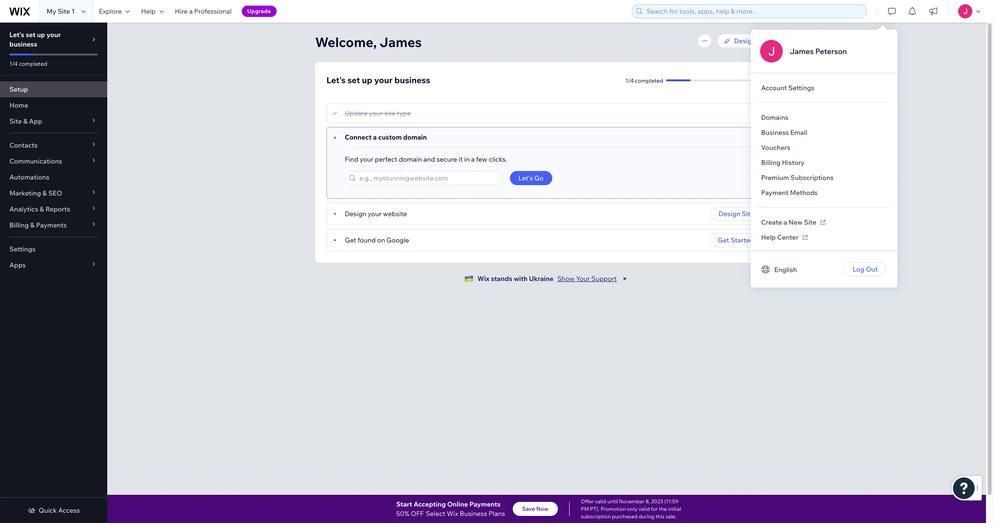Task type: vqa. For each thing, say whether or not it's contained in the screenshot.
the Get
yes



Task type: locate. For each thing, give the bounding box(es) containing it.
& down analytics & reports
[[30, 221, 35, 230]]

your down my
[[47, 31, 61, 39]]

& for marketing
[[42, 189, 47, 198]]

welcome, james
[[315, 34, 422, 50]]

design site inside button
[[719, 210, 754, 218]]

0 vertical spatial up
[[37, 31, 45, 39]]

center
[[777, 233, 799, 242]]

billing & payments
[[9, 221, 67, 230]]

billing inside billing & payments dropdown button
[[9, 221, 29, 230]]

1/4 completed
[[9, 60, 47, 67], [626, 77, 663, 84]]

1 horizontal spatial 1/4
[[626, 77, 634, 84]]

0 vertical spatial billing
[[761, 159, 781, 167]]

set inside sidebar element
[[26, 31, 35, 39]]

0 vertical spatial completed
[[19, 60, 47, 67]]

during
[[639, 514, 655, 520]]

payments inside start accepting online payments 50% off select wix business plans
[[470, 501, 501, 509]]

0 vertical spatial business
[[9, 40, 37, 48]]

0 horizontal spatial business
[[460, 510, 487, 519]]

pm
[[581, 506, 589, 513]]

(11:59
[[664, 499, 679, 505]]

business down online
[[460, 510, 487, 519]]

0 horizontal spatial help
[[141, 7, 156, 16]]

1 vertical spatial 1/4
[[626, 77, 634, 84]]

1 vertical spatial let's
[[327, 75, 346, 86]]

1 horizontal spatial get
[[718, 236, 729, 245]]

initial
[[668, 506, 681, 513]]

find
[[345, 155, 358, 164]]

your for update
[[369, 109, 383, 118]]

marketing & seo
[[9, 189, 62, 198]]

site down home
[[9, 117, 22, 126]]

payments up the "plans"
[[470, 501, 501, 509]]

0 vertical spatial help
[[141, 7, 156, 16]]

0 horizontal spatial business
[[9, 40, 37, 48]]

log out link
[[844, 263, 886, 277]]

your right find
[[360, 155, 374, 164]]

1 vertical spatial up
[[362, 75, 372, 86]]

premium subscriptions
[[761, 174, 834, 182]]

let's go
[[519, 174, 544, 183]]

upgrade
[[247, 8, 271, 15]]

few
[[476, 155, 487, 164]]

2 horizontal spatial let's
[[519, 174, 533, 183]]

vouchers
[[761, 144, 790, 152]]

save now
[[522, 506, 549, 513]]

1/4
[[9, 60, 18, 67], [626, 77, 634, 84]]

0 vertical spatial set
[[26, 31, 35, 39]]

valid up during
[[639, 506, 650, 513]]

help
[[141, 7, 156, 16], [761, 233, 776, 242]]

let's set up your business up update your site type
[[327, 75, 430, 86]]

payment methods
[[761, 189, 818, 197]]

0 horizontal spatial let's set up your business
[[9, 31, 61, 48]]

design up get started button
[[719, 210, 740, 218]]

0 horizontal spatial get
[[345, 236, 356, 245]]

0 vertical spatial domain
[[403, 133, 427, 142]]

let's go button
[[510, 171, 552, 185]]

1 horizontal spatial help
[[761, 233, 776, 242]]

analytics & reports button
[[0, 201, 107, 217]]

1 vertical spatial completed
[[635, 77, 663, 84]]

1 horizontal spatial billing
[[761, 159, 781, 167]]

0 horizontal spatial up
[[37, 31, 45, 39]]

site
[[58, 7, 70, 16], [757, 37, 770, 45], [9, 117, 22, 126], [742, 210, 754, 218], [804, 218, 817, 227]]

your
[[576, 275, 590, 283]]

0 vertical spatial payments
[[36, 221, 67, 230]]

help inside button
[[141, 7, 156, 16]]

valid
[[595, 499, 606, 505], [639, 506, 650, 513]]

1 horizontal spatial let's set up your business
[[327, 75, 430, 86]]

0 horizontal spatial billing
[[9, 221, 29, 230]]

a for connect
[[373, 133, 377, 142]]

november
[[619, 499, 645, 505]]

help down create
[[761, 233, 776, 242]]

0 horizontal spatial wix
[[447, 510, 458, 519]]

billing down analytics
[[9, 221, 29, 230]]

0 horizontal spatial let's
[[9, 31, 24, 39]]

payments down analytics & reports dropdown button
[[36, 221, 67, 230]]

1 horizontal spatial settings
[[789, 84, 815, 92]]

1 get from the left
[[345, 236, 356, 245]]

billing
[[761, 159, 781, 167], [9, 221, 29, 230]]

1 vertical spatial set
[[348, 75, 360, 86]]

2 get from the left
[[718, 236, 729, 245]]

settings up apps
[[9, 245, 35, 254]]

subscriptions
[[791, 174, 834, 182]]

0 vertical spatial let's set up your business
[[9, 31, 61, 48]]

help for help center
[[761, 233, 776, 242]]

1 vertical spatial help
[[761, 233, 776, 242]]

help left hire
[[141, 7, 156, 16]]

business up type
[[395, 75, 430, 86]]

domain
[[403, 133, 427, 142], [399, 155, 422, 164]]

create a new site link
[[754, 215, 833, 230]]

james
[[380, 34, 422, 50], [790, 47, 814, 56]]

domain left the and
[[399, 155, 422, 164]]

design site up get started button
[[719, 210, 754, 218]]

perfect
[[375, 155, 397, 164]]

a right hire
[[189, 7, 193, 16]]

wix down online
[[447, 510, 458, 519]]

get inside button
[[718, 236, 729, 245]]

accepting
[[414, 501, 446, 509]]

0 horizontal spatial 1/4
[[9, 60, 18, 67]]

& left app
[[23, 117, 28, 126]]

a right in
[[471, 155, 475, 164]]

design down search for tools, apps, help & more... field
[[734, 37, 756, 45]]

&
[[23, 117, 28, 126], [42, 189, 47, 198], [40, 205, 44, 214], [30, 221, 35, 230]]

now
[[536, 506, 549, 513]]

save now button
[[513, 503, 558, 517]]

upgrade button
[[242, 6, 277, 17]]

set
[[26, 31, 35, 39], [348, 75, 360, 86]]

offer
[[581, 499, 594, 505]]

payments
[[36, 221, 67, 230], [470, 501, 501, 509]]

settings right account
[[789, 84, 815, 92]]

& left the reports
[[40, 205, 44, 214]]

1 horizontal spatial payments
[[470, 501, 501, 509]]

2 vertical spatial let's
[[519, 174, 533, 183]]

create a new site
[[761, 218, 817, 227]]

a for hire
[[189, 7, 193, 16]]

analytics
[[9, 205, 38, 214]]

site left the 1
[[58, 7, 70, 16]]

0 horizontal spatial set
[[26, 31, 35, 39]]

completed
[[19, 60, 47, 67], [635, 77, 663, 84]]

1 vertical spatial domain
[[399, 155, 422, 164]]

your for find
[[360, 155, 374, 164]]

0 horizontal spatial completed
[[19, 60, 47, 67]]

go
[[535, 174, 544, 183]]

0 vertical spatial business
[[761, 128, 789, 137]]

site inside button
[[742, 210, 754, 218]]

1 vertical spatial business
[[460, 510, 487, 519]]

1 vertical spatial billing
[[9, 221, 29, 230]]

site left create
[[742, 210, 754, 218]]

0 vertical spatial let's
[[9, 31, 24, 39]]

a
[[189, 7, 193, 16], [373, 133, 377, 142], [471, 155, 475, 164], [784, 218, 787, 227]]

business inside sidebar element
[[9, 40, 37, 48]]

1 vertical spatial wix
[[447, 510, 458, 519]]

50%
[[396, 510, 409, 519]]

0 vertical spatial wix
[[478, 275, 490, 283]]

get left 'found'
[[345, 236, 356, 245]]

design
[[734, 37, 756, 45], [345, 210, 366, 218], [719, 210, 740, 218]]

let's
[[9, 31, 24, 39], [327, 75, 346, 86], [519, 174, 533, 183]]

design inside design site button
[[719, 210, 740, 218]]

domains
[[761, 113, 789, 122]]

1 horizontal spatial set
[[348, 75, 360, 86]]

business up setup
[[9, 40, 37, 48]]

& inside analytics & reports dropdown button
[[40, 205, 44, 214]]

history
[[782, 159, 805, 167]]

get started button
[[709, 233, 763, 247]]

domain up the find your perfect domain and secure it in a few clicks.
[[403, 133, 427, 142]]

billing for billing & payments
[[9, 221, 29, 230]]

wix left stands in the bottom of the page
[[478, 275, 490, 283]]

& for site
[[23, 117, 28, 126]]

0 horizontal spatial valid
[[595, 499, 606, 505]]

a left "custom"
[[373, 133, 377, 142]]

1 vertical spatial valid
[[639, 506, 650, 513]]

0 vertical spatial valid
[[595, 499, 606, 505]]

let's set up your business
[[9, 31, 61, 48], [327, 75, 430, 86]]

valid up pt).
[[595, 499, 606, 505]]

1 vertical spatial payments
[[470, 501, 501, 509]]

this
[[656, 514, 665, 520]]

get started
[[718, 236, 754, 245]]

english link
[[754, 263, 805, 277]]

support
[[591, 275, 617, 283]]

get
[[345, 236, 356, 245], [718, 236, 729, 245]]

& inside billing & payments dropdown button
[[30, 221, 35, 230]]

1 horizontal spatial business
[[395, 75, 430, 86]]

1 horizontal spatial business
[[761, 128, 789, 137]]

0 horizontal spatial payments
[[36, 221, 67, 230]]

let's inside button
[[519, 174, 533, 183]]

my
[[47, 7, 56, 16]]

promotion
[[601, 506, 626, 513]]

marketing
[[9, 189, 41, 198]]

wix
[[478, 275, 490, 283], [447, 510, 458, 519]]

site inside dropdown button
[[9, 117, 22, 126]]

create
[[761, 218, 782, 227]]

& left "seo"
[[42, 189, 47, 198]]

let's set up your business down my
[[9, 31, 61, 48]]

design site down search for tools, apps, help & more... field
[[734, 37, 770, 45]]

your left website
[[368, 210, 382, 218]]

0 horizontal spatial 1/4 completed
[[9, 60, 47, 67]]

1 vertical spatial settings
[[9, 245, 35, 254]]

0 vertical spatial settings
[[789, 84, 815, 92]]

seo
[[48, 189, 62, 198]]

billing inside billing history link
[[761, 159, 781, 167]]

started
[[731, 236, 754, 245]]

0 vertical spatial 1/4
[[9, 60, 18, 67]]

get left started
[[718, 236, 729, 245]]

& inside marketing & seo dropdown button
[[42, 189, 47, 198]]

billing up premium
[[761, 159, 781, 167]]

1 vertical spatial design site
[[719, 210, 754, 218]]

sale.
[[666, 514, 677, 520]]

payments inside dropdown button
[[36, 221, 67, 230]]

settings inside sidebar element
[[9, 245, 35, 254]]

business down domains
[[761, 128, 789, 137]]

business inside start accepting online payments 50% off select wix business plans
[[460, 510, 487, 519]]

and
[[424, 155, 435, 164]]

1 vertical spatial 1/4 completed
[[626, 77, 663, 84]]

clicks.
[[489, 155, 507, 164]]

& inside 'site & app' dropdown button
[[23, 117, 28, 126]]

0 vertical spatial 1/4 completed
[[9, 60, 47, 67]]

0 horizontal spatial settings
[[9, 245, 35, 254]]

e.g., mystunningwebsite.com field
[[357, 172, 499, 185]]

reports
[[45, 205, 70, 214]]

your left site
[[369, 109, 383, 118]]

0 horizontal spatial james
[[380, 34, 422, 50]]

a left new
[[784, 218, 787, 227]]

google
[[387, 236, 409, 245]]



Task type: describe. For each thing, give the bounding box(es) containing it.
get for get found on google
[[345, 236, 356, 245]]

domains link
[[754, 110, 796, 125]]

log out
[[853, 265, 878, 274]]

payment
[[761, 189, 789, 197]]

let's inside let's set up your business
[[9, 31, 24, 39]]

access
[[58, 507, 80, 515]]

premium subscriptions link
[[754, 170, 841, 185]]

start
[[396, 501, 412, 509]]

contacts
[[9, 141, 38, 150]]

for
[[651, 506, 658, 513]]

1 vertical spatial business
[[395, 75, 430, 86]]

connect a custom domain
[[345, 133, 427, 142]]

help center
[[761, 233, 799, 242]]

domain for perfect
[[399, 155, 422, 164]]

plans
[[489, 510, 505, 519]]

the
[[659, 506, 667, 513]]

site right new
[[804, 218, 817, 227]]

save
[[522, 506, 535, 513]]

help for help
[[141, 7, 156, 16]]

design your website
[[345, 210, 407, 218]]

off
[[411, 510, 424, 519]]

& for billing
[[30, 221, 35, 230]]

type
[[397, 109, 411, 118]]

1 horizontal spatial wix
[[478, 275, 490, 283]]

in
[[464, 155, 470, 164]]

apps button
[[0, 257, 107, 273]]

sidebar element
[[0, 23, 107, 524]]

1 horizontal spatial up
[[362, 75, 372, 86]]

analytics & reports
[[9, 205, 70, 214]]

connect
[[345, 133, 372, 142]]

billing & payments button
[[0, 217, 107, 233]]

quick access button
[[27, 507, 80, 515]]

communications button
[[0, 153, 107, 169]]

1 horizontal spatial completed
[[635, 77, 663, 84]]

1 horizontal spatial 1/4 completed
[[626, 77, 663, 84]]

design up 'found'
[[345, 210, 366, 218]]

custom
[[378, 133, 402, 142]]

home link
[[0, 97, 107, 113]]

1 horizontal spatial let's
[[327, 75, 346, 86]]

premium
[[761, 174, 789, 182]]

& for analytics
[[40, 205, 44, 214]]

out
[[866, 265, 878, 274]]

get for get started
[[718, 236, 729, 245]]

1 horizontal spatial james
[[790, 47, 814, 56]]

it
[[459, 155, 463, 164]]

8,
[[646, 499, 650, 505]]

only
[[627, 506, 637, 513]]

1/4 inside sidebar element
[[9, 60, 18, 67]]

a for create
[[784, 218, 787, 227]]

start accepting online payments 50% off select wix business plans
[[396, 501, 505, 519]]

automations link
[[0, 169, 107, 185]]

purchased
[[612, 514, 638, 520]]

on
[[377, 236, 385, 245]]

design site link
[[717, 34, 778, 48]]

hire a professional
[[175, 7, 232, 16]]

professional
[[194, 7, 232, 16]]

2023
[[651, 499, 663, 505]]

let's set up your business inside sidebar element
[[9, 31, 61, 48]]

business email link
[[754, 125, 815, 140]]

help button
[[135, 0, 169, 23]]

methods
[[790, 189, 818, 197]]

wix inside start accepting online payments 50% off select wix business plans
[[447, 510, 458, 519]]

account
[[761, 84, 787, 92]]

peterson
[[816, 47, 847, 56]]

show your support button
[[557, 275, 617, 283]]

billing history
[[761, 159, 805, 167]]

email
[[790, 128, 807, 137]]

app
[[29, 117, 42, 126]]

hire
[[175, 7, 188, 16]]

find your perfect domain and secure it in a few clicks.
[[345, 155, 507, 164]]

1 vertical spatial let's set up your business
[[327, 75, 430, 86]]

1
[[72, 7, 75, 16]]

site & app button
[[0, 113, 107, 129]]

update your site type
[[345, 109, 411, 118]]

home
[[9, 101, 28, 110]]

show
[[557, 275, 575, 283]]

site
[[384, 109, 395, 118]]

your for design
[[368, 210, 382, 218]]

secure
[[437, 155, 457, 164]]

quick access
[[39, 507, 80, 515]]

design inside design site link
[[734, 37, 756, 45]]

up inside let's set up your business
[[37, 31, 45, 39]]

0 vertical spatial design site
[[734, 37, 770, 45]]

automations
[[9, 173, 49, 182]]

update
[[345, 109, 368, 118]]

Search for tools, apps, help & more... field
[[644, 5, 864, 18]]

select
[[426, 510, 445, 519]]

your inside let's set up your business
[[47, 31, 61, 39]]

website
[[383, 210, 407, 218]]

completed inside sidebar element
[[19, 60, 47, 67]]

online
[[447, 501, 468, 509]]

vouchers link
[[754, 140, 798, 155]]

settings link
[[0, 241, 107, 257]]

domain for custom
[[403, 133, 427, 142]]

billing for billing history
[[761, 159, 781, 167]]

setup link
[[0, 81, 107, 97]]

your up update your site type
[[374, 75, 393, 86]]

setup
[[9, 85, 28, 94]]

james peterson
[[790, 47, 847, 56]]

offer valid until november 8, 2023 (11:59 pm pt). promotion only valid for the initial subscription purchased during this sale.
[[581, 499, 681, 520]]

site down search for tools, apps, help & more... field
[[757, 37, 770, 45]]

hire a professional link
[[169, 0, 237, 23]]

my site 1
[[47, 7, 75, 16]]

1 horizontal spatial valid
[[639, 506, 650, 513]]

found
[[358, 236, 376, 245]]

communications
[[9, 157, 62, 166]]

account settings link
[[754, 80, 822, 96]]

1/4 completed inside sidebar element
[[9, 60, 47, 67]]



